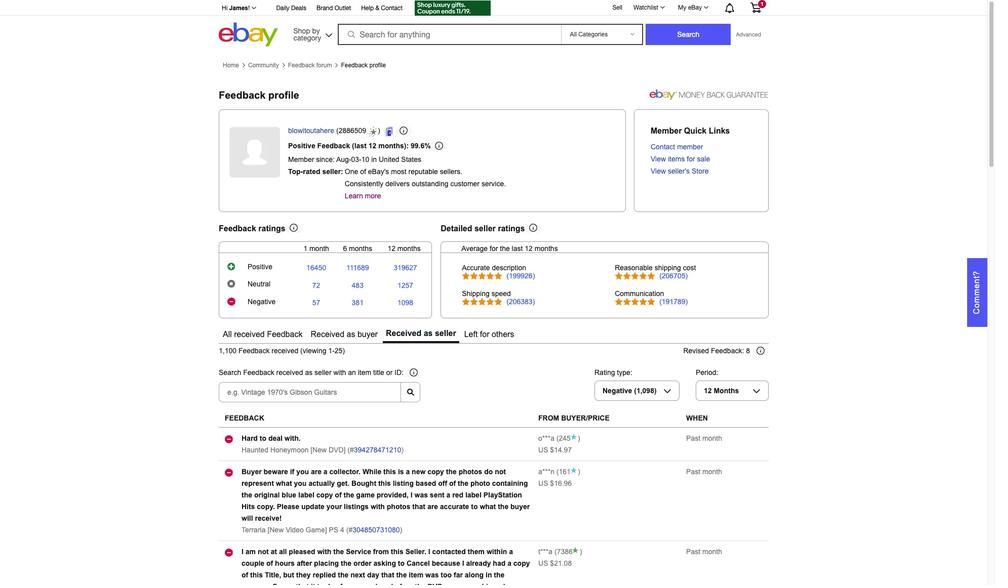 Task type: describe. For each thing, give the bounding box(es) containing it.
title
[[374, 369, 385, 377]]

brand
[[317, 5, 333, 12]]

positive for positive feedback (last 12 months): 99.6%
[[288, 142, 316, 150]]

ebay money back guarantee policy image
[[650, 88, 769, 100]]

[new inside 'buyer beware if you are a collector. while this is a new copy the photos do not represent what you actually get. bought this listing based off of the photo containing the original blue label copy of the game provided, i was sent a red label playstation hits copy.  please update your listings with photos that are accurate to what the buyer will receive! terraria [new video game] ps 4 (# 304850731080 )'
[[268, 527, 284, 535]]

buyer
[[242, 468, 262, 476]]

ebay's
[[368, 168, 389, 176]]

319627 button
[[394, 264, 417, 272]]

as for buyer
[[347, 330, 355, 339]]

description
[[492, 264, 527, 272]]

contact inside contact member view items for sale view seller's store
[[651, 143, 676, 151]]

0 vertical spatial are
[[311, 468, 322, 476]]

based
[[416, 480, 436, 488]]

0 vertical spatial with
[[334, 369, 346, 377]]

revised
[[684, 347, 710, 355]]

2 vertical spatial was
[[445, 583, 458, 586]]

for for average for the last 12 months
[[490, 245, 498, 253]]

(viewing
[[301, 347, 327, 355]]

help
[[361, 5, 374, 12]]

order
[[354, 560, 372, 568]]

to inside hard to deal with. haunted honeymoon [new dvd] (# 394278471210 )
[[260, 435, 267, 443]]

bought
[[352, 480, 377, 488]]

( 7386
[[553, 548, 573, 557]]

couple
[[242, 560, 265, 568]]

0 vertical spatial photos
[[459, 468, 483, 476]]

the down get.
[[344, 492, 354, 500]]

as for seller
[[424, 329, 433, 338]]

i am not at all pleased with the service from this seller. i contacted them within a couple of hours after placing the order asking to cancel because i already had a copy of this title, but they replied the next day that the item was too far along in the process. funny that it took a few more days before the dvd was even shipped
[[242, 548, 530, 586]]

past month for us $16.96
[[687, 468, 723, 476]]

feedback profile for 'feedback profile' link
[[341, 62, 386, 69]]

shipping
[[655, 264, 682, 272]]

that inside 'buyer beware if you are a collector. while this is a new copy the photos do not represent what you actually get. bought this listing based off of the photo containing the original blue label copy of the game provided, i was sent a red label playstation hits copy.  please update your listings with photos that are accurate to what the buyer will receive! terraria [new video game] ps 4 (# 304850731080 )'
[[413, 503, 426, 511]]

1098
[[398, 299, 414, 307]]

shipped
[[478, 583, 505, 586]]

feedback profile link
[[341, 62, 386, 69]]

from
[[539, 415, 560, 423]]

e.g. Vintage 1970's Gibson Guitars text field
[[219, 383, 401, 403]]

( for a***n
[[557, 468, 559, 476]]

top-
[[288, 168, 303, 176]]

months for 12 months
[[398, 245, 421, 253]]

brand outlet link
[[317, 3, 351, 14]]

206705 ratings received on reasonable shipping cost. click to check average rating. element
[[660, 272, 688, 280]]

buyer inside 'buyer beware if you are a collector. while this is a new copy the photos do not represent what you actually get. bought this listing based off of the photo containing the original blue label copy of the game provided, i was sent a red label playstation hits copy.  please update your listings with photos that are accurate to what the buyer will receive! terraria [new video game] ps 4 (# 304850731080 )'
[[511, 503, 530, 511]]

hard to deal with. element
[[242, 435, 301, 443]]

negative (1,098)
[[603, 387, 657, 395]]

!
[[248, 5, 250, 12]]

member quick links
[[651, 127, 730, 135]]

copy inside 'i am not at all pleased with the service from this seller. i contacted them within a couple of hours after placing the order asking to cancel because i already had a copy of this title, but they replied the next day that the item was too far along in the process. funny that it took a few more days before the dvd was even shipped'
[[514, 560, 530, 568]]

past for us $16.96
[[687, 468, 701, 476]]

sent
[[430, 492, 445, 500]]

member for member since: aug-03-10 in united states top-rated seller: one of ebay's most reputable sellers. consistently delivers outstanding customer service. learn more
[[288, 155, 314, 163]]

feedback:
[[711, 347, 745, 355]]

the up red on the bottom of page
[[458, 480, 469, 488]]

neutral
[[248, 281, 271, 289]]

playstation
[[484, 492, 522, 500]]

at
[[271, 548, 277, 557]]

1 ratings from the left
[[259, 224, 286, 233]]

483 button
[[352, 282, 364, 290]]

the up off
[[446, 468, 457, 476]]

past month element for $14.97
[[687, 435, 723, 443]]

deals
[[291, 5, 307, 12]]

service
[[346, 548, 371, 557]]

1 vertical spatial was
[[426, 572, 439, 580]]

feedback left by buyer. element for $16.96
[[539, 468, 555, 476]]

even
[[460, 583, 476, 586]]

us for us $21.08
[[539, 560, 549, 568]]

of right off
[[449, 480, 456, 488]]

comment?
[[973, 271, 982, 315]]

this right from
[[391, 548, 404, 557]]

seller:
[[322, 168, 343, 176]]

a left red on the bottom of page
[[447, 492, 451, 500]]

search feedback received as seller with an item title or id:
[[219, 369, 404, 377]]

accurate
[[462, 264, 490, 272]]

profile for feedback profile page for blowitoutahere element
[[268, 90, 299, 101]]

(# inside hard to deal with. haunted honeymoon [new dvd] (# 394278471210 )
[[348, 447, 354, 455]]

user profile for blowitoutahere image
[[230, 127, 280, 178]]

2 vertical spatial that
[[296, 583, 309, 586]]

feedback inside button
[[267, 330, 303, 339]]

past for us $14.97
[[687, 435, 701, 443]]

304850731080 link
[[353, 527, 400, 535]]

most
[[391, 168, 407, 176]]

red
[[453, 492, 464, 500]]

feedback forum
[[288, 62, 332, 69]]

item inside 'i am not at all pleased with the service from this seller. i contacted them within a couple of hours after placing the order asking to cancel because i already had a copy of this title, but they replied the next day that the item was too far along in the process. funny that it took a few more days before the dvd was even shipped'
[[409, 572, 424, 580]]

the down had
[[494, 572, 505, 580]]

from buyer/price element
[[539, 415, 610, 423]]

199926 ratings received on accurate description. click to check average rating. element
[[507, 272, 535, 280]]

(1,098)
[[635, 387, 657, 395]]

not inside 'i am not at all pleased with the service from this seller. i contacted them within a couple of hours after placing the order asking to cancel because i already had a copy of this title, but they replied the next day that the item was too far along in the process. funny that it took a few more days before the dvd was even shipped'
[[258, 548, 269, 557]]

detailed seller ratings
[[441, 224, 525, 233]]

Search for anything text field
[[340, 25, 560, 44]]

advanced link
[[731, 24, 767, 45]]

was inside 'buyer beware if you are a collector. while this is a new copy the photos do not represent what you actually get. bought this listing based off of the photo containing the original blue label copy of the game provided, i was sent a red label playstation hits copy.  please update your listings with photos that are accurate to what the buyer will receive! terraria [new video game] ps 4 (# 304850731080 )'
[[415, 492, 428, 500]]

past month for us $21.08
[[687, 548, 723, 557]]

far
[[454, 572, 463, 580]]

received for search
[[276, 369, 303, 377]]

blowitoutahere link
[[288, 126, 334, 138]]

2 vertical spatial seller
[[315, 369, 332, 377]]

too
[[441, 572, 452, 580]]

feedback profile main content
[[219, 57, 988, 586]]

consistently
[[345, 180, 384, 188]]

( for o***a
[[557, 435, 559, 443]]

dvd]
[[329, 447, 346, 455]]

03-
[[351, 155, 362, 163]]

394278471210
[[354, 447, 401, 455]]

honeymoon
[[271, 447, 309, 455]]

2 view from the top
[[651, 167, 666, 175]]

1 horizontal spatial copy
[[428, 468, 444, 476]]

1 vertical spatial photos
[[387, 503, 411, 511]]

copy.
[[257, 503, 275, 511]]

rated
[[303, 168, 321, 176]]

received for 1,100
[[272, 347, 299, 355]]

if
[[290, 468, 295, 476]]

for inside contact member view items for sale view seller's store
[[687, 155, 696, 163]]

shop by category banner
[[216, 0, 769, 49]]

asking
[[374, 560, 396, 568]]

profile for 'feedback profile' link
[[370, 62, 386, 69]]

member for member quick links
[[651, 127, 682, 135]]

links
[[709, 127, 730, 135]]

seller.
[[406, 548, 427, 557]]

of up title,
[[267, 560, 273, 568]]

245
[[559, 435, 571, 443]]

category
[[294, 34, 321, 42]]

1-
[[329, 347, 335, 355]]

more inside 'i am not at all pleased with the service from this seller. i contacted them within a couple of hours after placing the order asking to cancel because i already had a copy of this title, but they replied the next day that the item was too far along in the process. funny that it took a few more days before the dvd was even shipped'
[[354, 583, 371, 586]]

0 vertical spatial seller
[[475, 224, 496, 233]]

not inside 'buyer beware if you are a collector. while this is a new copy the photos do not represent what you actually get. bought this listing based off of the photo containing the original blue label copy of the game provided, i was sent a red label playstation hits copy.  please update your listings with photos that are accurate to what the buyer will receive! terraria [new video game] ps 4 (# 304850731080 )'
[[495, 468, 506, 476]]

in inside member since: aug-03-10 in united states top-rated seller: one of ebay's most reputable sellers. consistently delivers outstanding customer service. learn more
[[372, 155, 377, 163]]

hi james !
[[222, 5, 250, 12]]

the down playstation
[[498, 503, 509, 511]]

1 view from the top
[[651, 155, 666, 163]]

of up your
[[335, 492, 342, 500]]

contact member link
[[651, 143, 704, 151]]

(191789) button
[[660, 298, 688, 306]]

from buyer/price
[[539, 415, 610, 423]]

received as buyer
[[311, 330, 378, 339]]

negative for negative (1,098)
[[603, 387, 633, 395]]

them
[[468, 548, 485, 557]]

placing
[[314, 560, 339, 568]]

past for us $21.08
[[687, 548, 701, 557]]

this up the provided,
[[379, 480, 391, 488]]

(206705)
[[660, 272, 688, 280]]

12 inside popup button
[[704, 387, 712, 395]]

rating type:
[[595, 369, 633, 377]]

2 ratings from the left
[[498, 224, 525, 233]]

i left am
[[242, 548, 244, 557]]

( right blowitoutahere
[[336, 126, 339, 135]]

(191789)
[[660, 298, 688, 306]]

home
[[223, 62, 239, 69]]

$14.97
[[551, 447, 572, 455]]

12 months
[[388, 245, 421, 253]]

1 vertical spatial copy
[[317, 492, 333, 500]]

with inside 'buyer beware if you are a collector. while this is a new copy the photos do not represent what you actually get. bought this listing based off of the photo containing the original blue label copy of the game provided, i was sent a red label playstation hits copy.  please update your listings with photos that are accurate to what the buyer will receive! terraria [new video game] ps 4 (# 304850731080 )'
[[371, 503, 385, 511]]

1,100
[[219, 347, 237, 355]]

left
[[465, 330, 478, 339]]

(# inside 'buyer beware if you are a collector. while this is a new copy the photos do not represent what you actually get. bought this listing based off of the photo containing the original blue label copy of the game provided, i was sent a red label playstation hits copy.  please update your listings with photos that are accurate to what the buyer will receive! terraria [new video game] ps 4 (# 304850731080 )'
[[346, 527, 353, 535]]

0 vertical spatial item
[[358, 369, 372, 377]]

brand outlet
[[317, 5, 351, 12]]

0 horizontal spatial as
[[305, 369, 313, 377]]

learn
[[345, 192, 363, 200]]

watchlist link
[[628, 2, 670, 14]]

the left dvd
[[415, 583, 426, 586]]

a***n
[[539, 468, 555, 476]]

i up 'far'
[[462, 560, 464, 568]]

2886509
[[339, 126, 366, 135]]

provided,
[[377, 492, 409, 500]]

1 vertical spatial are
[[428, 503, 438, 511]]

game
[[356, 492, 375, 500]]

buyer inside 'button'
[[358, 330, 378, 339]]

0 horizontal spatial what
[[276, 480, 292, 488]]



Task type: vqa. For each thing, say whether or not it's contained in the screenshot.


Task type: locate. For each thing, give the bounding box(es) containing it.
when
[[687, 415, 708, 423]]

1 vertical spatial negative
[[603, 387, 633, 395]]

next
[[351, 572, 365, 580]]

select the type of feedback rating you want to see element
[[595, 369, 633, 377]]

none submit inside shop by category banner
[[646, 24, 731, 45]]

1 up 16450
[[304, 245, 308, 253]]

12 right last
[[525, 245, 533, 253]]

t***a
[[539, 548, 553, 557]]

0 vertical spatial negative
[[248, 298, 276, 306]]

1 inside feedback profile 'main content'
[[304, 245, 308, 253]]

0 horizontal spatial to
[[260, 435, 267, 443]]

$21.08
[[551, 560, 572, 568]]

3 past month from the top
[[687, 548, 723, 557]]

0 vertical spatial in
[[372, 155, 377, 163]]

1 vertical spatial past month element
[[687, 468, 723, 476]]

12 down select the feedback time period you want to see element
[[704, 387, 712, 395]]

206383 ratings received on shipping speed. click to check average rating. element
[[507, 298, 535, 306]]

off
[[438, 480, 448, 488]]

1 horizontal spatial for
[[490, 245, 498, 253]]

a right is
[[406, 468, 410, 476]]

the up the few
[[338, 572, 349, 580]]

original
[[254, 492, 280, 500]]

6 months
[[343, 245, 372, 253]]

seller
[[475, 224, 496, 233], [435, 329, 456, 338], [315, 369, 332, 377]]

2 vertical spatial for
[[480, 330, 490, 339]]

1 horizontal spatial are
[[428, 503, 438, 511]]

a left the few
[[334, 583, 338, 586]]

feedback left by buyer. element for $14.97
[[539, 435, 555, 443]]

hard
[[242, 435, 258, 443]]

0 horizontal spatial negative
[[248, 298, 276, 306]]

as left left
[[424, 329, 433, 338]]

as up the e.g. vintage 1970's gibson guitars text field
[[305, 369, 313, 377]]

feedback left by buyer. element containing t***a
[[539, 548, 553, 557]]

positive up neutral
[[248, 263, 273, 271]]

are up the actually
[[311, 468, 322, 476]]

quick
[[685, 127, 707, 135]]

it
[[311, 583, 315, 586]]

2 vertical spatial past month element
[[687, 548, 723, 557]]

for down member
[[687, 155, 696, 163]]

2 horizontal spatial that
[[413, 503, 426, 511]]

0 vertical spatial received
[[234, 330, 265, 339]]

None submit
[[646, 24, 731, 45]]

more inside member since: aug-03-10 in united states top-rated seller: one of ebay's most reputable sellers. consistently delivers outstanding customer service. learn more
[[365, 192, 381, 200]]

0 horizontal spatial with
[[317, 548, 332, 557]]

i inside 'buyer beware if you are a collector. while this is a new copy the photos do not represent what you actually get. bought this listing based off of the photo containing the original blue label copy of the game provided, i was sent a red label playstation hits copy.  please update your listings with photos that are accurate to what the buyer will receive! terraria [new video game] ps 4 (# 304850731080 )'
[[411, 492, 413, 500]]

negative for negative
[[248, 298, 276, 306]]

with up placing
[[317, 548, 332, 557]]

member
[[651, 127, 682, 135], [288, 155, 314, 163]]

to left deal
[[260, 435, 267, 443]]

to inside 'buyer beware if you are a collector. while this is a new copy the photos do not represent what you actually get. bought this listing based off of the photo containing the original blue label copy of the game provided, i was sent a red label playstation hits copy.  please update your listings with photos that are accurate to what the buyer will receive! terraria [new video game] ps 4 (# 304850731080 )'
[[471, 503, 478, 511]]

the up "hits"
[[242, 492, 252, 500]]

feedback profile
[[341, 62, 386, 69], [219, 90, 299, 101]]

111689
[[347, 264, 369, 272]]

( right o***a
[[557, 435, 559, 443]]

of inside member since: aug-03-10 in united states top-rated seller: one of ebay's most reputable sellers. consistently delivers outstanding customer service. learn more
[[360, 168, 366, 176]]

received inside 'button'
[[311, 330, 345, 339]]

0 vertical spatial feedback left by buyer. element
[[539, 435, 555, 443]]

past month element
[[687, 435, 723, 443], [687, 468, 723, 476], [687, 548, 723, 557]]

feedback element
[[225, 415, 264, 423]]

as inside received as buyer 'button'
[[347, 330, 355, 339]]

1 vertical spatial received
[[272, 347, 299, 355]]

feedback ratings
[[219, 224, 286, 233]]

months):
[[379, 142, 409, 150]]

3 us from the top
[[539, 560, 549, 568]]

0 vertical spatial what
[[276, 480, 292, 488]]

1 vertical spatial (#
[[346, 527, 353, 535]]

0 horizontal spatial feedback profile
[[219, 90, 299, 101]]

of down the couple
[[242, 572, 248, 580]]

feedback left by buyer. element for $21.08
[[539, 548, 553, 557]]

( 161
[[555, 468, 571, 476]]

1 vertical spatial item
[[409, 572, 424, 580]]

2 horizontal spatial for
[[687, 155, 696, 163]]

1 horizontal spatial with
[[334, 369, 346, 377]]

0 vertical spatial to
[[260, 435, 267, 443]]

store
[[692, 167, 709, 175]]

accurate
[[440, 503, 469, 511]]

what up the blue
[[276, 480, 292, 488]]

3 past month element from the top
[[687, 548, 723, 557]]

1 horizontal spatial received
[[386, 329, 422, 338]]

i right seller.
[[429, 548, 431, 557]]

buyer down playstation
[[511, 503, 530, 511]]

contact right &
[[381, 5, 403, 12]]

months right 6
[[349, 245, 372, 253]]

12 up 319627 button
[[388, 245, 396, 253]]

item right an
[[358, 369, 372, 377]]

2 vertical spatial past month
[[687, 548, 723, 557]]

0 horizontal spatial ratings
[[259, 224, 286, 233]]

( right a***n
[[557, 468, 559, 476]]

1 horizontal spatial negative
[[603, 387, 633, 395]]

month for us $16.96
[[703, 468, 723, 476]]

1 month
[[304, 245, 329, 253]]

2 feedback left by buyer. element from the top
[[539, 468, 555, 476]]

1 horizontal spatial not
[[495, 468, 506, 476]]

feedback profile page for blowitoutahere element
[[219, 90, 299, 101]]

1 horizontal spatial label
[[466, 492, 482, 500]]

161
[[559, 468, 571, 476]]

replied
[[313, 572, 336, 580]]

feedback score is 2886509 element
[[339, 126, 366, 138]]

1 vertical spatial [new
[[268, 527, 284, 535]]

received as seller
[[386, 329, 456, 338]]

[new down receive!
[[268, 527, 284, 535]]

days
[[373, 583, 390, 586]]

had
[[493, 560, 506, 568]]

an
[[348, 369, 356, 377]]

for inside left for others button
[[480, 330, 490, 339]]

i down listing
[[411, 492, 413, 500]]

0 horizontal spatial copy
[[317, 492, 333, 500]]

months right last
[[535, 245, 558, 253]]

(# right dvd]
[[348, 447, 354, 455]]

0 vertical spatial for
[[687, 155, 696, 163]]

copy up off
[[428, 468, 444, 476]]

us for us $14.97
[[539, 447, 549, 455]]

seller down 1-
[[315, 369, 332, 377]]

this up process.
[[250, 572, 263, 580]]

1 vertical spatial to
[[471, 503, 478, 511]]

2 horizontal spatial as
[[424, 329, 433, 338]]

received for received as buyer
[[311, 330, 345, 339]]

past month for us $14.97
[[687, 435, 723, 443]]

buyer down the 381
[[358, 330, 378, 339]]

month for us $21.08
[[703, 548, 723, 557]]

3 months from the left
[[535, 245, 558, 253]]

2 past month element from the top
[[687, 468, 723, 476]]

help & contact
[[361, 5, 403, 12]]

containing
[[492, 480, 528, 488]]

0 vertical spatial past month element
[[687, 435, 723, 443]]

1 up advanced link
[[761, 1, 764, 7]]

0 vertical spatial profile
[[370, 62, 386, 69]]

72 button
[[313, 282, 320, 290]]

to right accurate
[[471, 503, 478, 511]]

copy
[[428, 468, 444, 476], [317, 492, 333, 500], [514, 560, 530, 568]]

member
[[678, 143, 704, 151]]

along
[[465, 572, 484, 580]]

57
[[313, 299, 320, 307]]

please
[[277, 503, 300, 511]]

feedback left by buyer. element containing o***a
[[539, 435, 555, 443]]

the left order at the left bottom of page
[[341, 560, 352, 568]]

community link
[[248, 62, 279, 69]]

1 horizontal spatial [new
[[311, 447, 327, 455]]

(206383) button
[[507, 298, 535, 306]]

received inside button
[[234, 330, 265, 339]]

1 horizontal spatial profile
[[370, 62, 386, 69]]

daily
[[276, 5, 290, 12]]

positive feedback (last 12 months): 99.6%
[[288, 142, 431, 150]]

1 horizontal spatial ratings
[[498, 224, 525, 233]]

shipping speed
[[462, 290, 511, 298]]

was
[[415, 492, 428, 500], [426, 572, 439, 580], [445, 583, 458, 586]]

0 vertical spatial member
[[651, 127, 682, 135]]

community
[[248, 62, 279, 69]]

) inside hard to deal with. haunted honeymoon [new dvd] (# 394278471210 )
[[401, 447, 404, 455]]

2 horizontal spatial seller
[[475, 224, 496, 233]]

feedback left by buyer. element containing a***n
[[539, 468, 555, 476]]

0 vertical spatial view
[[651, 155, 666, 163]]

seller up average
[[475, 224, 496, 233]]

more down consistently
[[365, 192, 381, 200]]

0 vertical spatial more
[[365, 192, 381, 200]]

i am not at all pleased with the service from this seller. i contacted them within a couple of hours after placing the order asking to cancel because i already had a copy of this title, but they replied the next day that the item was too far along in the process. funny that it took a few more days before the dvd was even shipped element
[[242, 548, 530, 586]]

1 vertical spatial view
[[651, 167, 666, 175]]

1 horizontal spatial buyer
[[511, 503, 530, 511]]

) inside 'buyer beware if you are a collector. while this is a new copy the photos do not represent what you actually get. bought this listing based off of the photo containing the original blue label copy of the game provided, i was sent a red label playstation hits copy.  please update your listings with photos that are accurate to what the buyer will receive! terraria [new video game] ps 4 (# 304850731080 )'
[[400, 527, 403, 535]]

items
[[668, 155, 685, 163]]

get the coupon image
[[415, 1, 491, 16]]

1 horizontal spatial member
[[651, 127, 682, 135]]

buyer
[[358, 330, 378, 339], [511, 503, 530, 511]]

0 horizontal spatial months
[[349, 245, 372, 253]]

will
[[242, 515, 253, 523]]

191789 ratings received on communication. click to check average rating. element
[[660, 298, 688, 306]]

(# right 4
[[346, 527, 353, 535]]

this left is
[[384, 468, 396, 476]]

dvd
[[428, 583, 443, 586]]

2 vertical spatial us
[[539, 560, 549, 568]]

a up the actually
[[324, 468, 328, 476]]

label up update
[[298, 492, 315, 500]]

1 past month element from the top
[[687, 435, 723, 443]]

1 horizontal spatial positive
[[288, 142, 316, 150]]

all received feedback button
[[220, 327, 306, 343]]

2 us from the top
[[539, 480, 549, 488]]

1 months from the left
[[349, 245, 372, 253]]

7386
[[557, 548, 573, 557]]

few
[[340, 583, 352, 586]]

[new inside hard to deal with. haunted honeymoon [new dvd] (# 394278471210 )
[[311, 447, 327, 455]]

with left an
[[334, 369, 346, 377]]

that down "they"
[[296, 583, 309, 586]]

0 horizontal spatial contact
[[381, 5, 403, 12]]

view
[[651, 155, 666, 163], [651, 167, 666, 175]]

past month element for $21.08
[[687, 548, 723, 557]]

in up shipped
[[486, 572, 492, 580]]

1 horizontal spatial in
[[486, 572, 492, 580]]

us down t***a at bottom right
[[539, 560, 549, 568]]

1 for 1
[[761, 1, 764, 7]]

0 vertical spatial that
[[413, 503, 426, 511]]

( for t***a
[[555, 548, 557, 557]]

0 horizontal spatial item
[[358, 369, 372, 377]]

positive for positive
[[248, 263, 273, 271]]

12 months button
[[696, 381, 769, 401]]

view seller's store link
[[651, 167, 709, 175]]

1 vertical spatial past month
[[687, 468, 723, 476]]

months for 6 months
[[349, 245, 372, 253]]

2 vertical spatial feedback left by buyer. element
[[539, 548, 553, 557]]

receive!
[[255, 515, 282, 523]]

0 horizontal spatial for
[[480, 330, 490, 339]]

1 vertical spatial us
[[539, 480, 549, 488]]

o***a
[[539, 435, 555, 443]]

12
[[369, 142, 377, 150], [388, 245, 396, 253], [525, 245, 533, 253], [704, 387, 712, 395]]

1 vertical spatial profile
[[268, 90, 299, 101]]

the up placing
[[334, 548, 344, 557]]

the left last
[[500, 245, 510, 253]]

collector.
[[330, 468, 361, 476]]

to inside 'i am not at all pleased with the service from this seller. i contacted them within a couple of hours after placing the order asking to cancel because i already had a copy of this title, but they replied the next day that the item was too far along in the process. funny that it took a few more days before the dvd was even shipped'
[[398, 560, 405, 568]]

that down based
[[413, 503, 426, 511]]

0 horizontal spatial positive
[[248, 263, 273, 271]]

0 vertical spatial past
[[687, 435, 701, 443]]

your
[[327, 503, 342, 511]]

when element
[[687, 415, 708, 423]]

6
[[343, 245, 347, 253]]

more down next
[[354, 583, 371, 586]]

photos up photo
[[459, 468, 483, 476]]

photos down the provided,
[[387, 503, 411, 511]]

i
[[411, 492, 413, 500], [242, 548, 244, 557], [429, 548, 431, 557], [462, 560, 464, 568]]

1 vertical spatial in
[[486, 572, 492, 580]]

positive down blowitoutahere link
[[288, 142, 316, 150]]

shop
[[294, 27, 310, 35]]

negative down neutral
[[248, 298, 276, 306]]

0 vertical spatial feedback profile
[[341, 62, 386, 69]]

2 vertical spatial past
[[687, 548, 701, 557]]

0 horizontal spatial label
[[298, 492, 315, 500]]

1098 button
[[398, 299, 414, 307]]

0 vertical spatial buyer
[[358, 330, 378, 339]]

hard to deal with. haunted honeymoon [new dvd] (# 394278471210 )
[[242, 435, 404, 455]]

1 vertical spatial that
[[382, 572, 395, 580]]

positive
[[288, 142, 316, 150], [248, 263, 273, 271]]

received inside button
[[386, 329, 422, 338]]

1 vertical spatial more
[[354, 583, 371, 586]]

feedback left by buyer. element up us $14.97
[[539, 435, 555, 443]]

from
[[373, 548, 389, 557]]

united
[[379, 155, 400, 163]]

are down sent
[[428, 503, 438, 511]]

0 horizontal spatial [new
[[268, 527, 284, 535]]

label down photo
[[466, 492, 482, 500]]

member up contact member "link"
[[651, 127, 682, 135]]

sale
[[698, 155, 711, 163]]

received down all received feedback button
[[272, 347, 299, 355]]

what
[[276, 480, 292, 488], [480, 503, 496, 511]]

1 past from the top
[[687, 435, 701, 443]]

seller left left
[[435, 329, 456, 338]]

1 horizontal spatial as
[[347, 330, 355, 339]]

click to go to blowitoutahere ebay store image
[[386, 126, 396, 137]]

us for us $16.96
[[539, 480, 549, 488]]

2 horizontal spatial months
[[535, 245, 558, 253]]

seller inside button
[[435, 329, 456, 338]]

you right if
[[297, 468, 309, 476]]

actually
[[309, 480, 335, 488]]

contact inside help & contact link
[[381, 5, 403, 12]]

0 vertical spatial you
[[297, 468, 309, 476]]

1 vertical spatial you
[[294, 480, 307, 488]]

received as seller button
[[383, 327, 459, 343]]

0 horizontal spatial that
[[296, 583, 309, 586]]

1 horizontal spatial feedback profile
[[341, 62, 386, 69]]

type:
[[617, 369, 633, 377]]

the up before
[[397, 572, 407, 580]]

as inside received as seller button
[[424, 329, 433, 338]]

1 label from the left
[[298, 492, 315, 500]]

&
[[376, 5, 380, 12]]

what down playstation
[[480, 503, 496, 511]]

copy down the actually
[[317, 492, 333, 500]]

a right had
[[508, 560, 512, 568]]

us $21.08
[[539, 560, 572, 568]]

1 horizontal spatial 1
[[761, 1, 764, 7]]

update
[[302, 503, 325, 511]]

2 label from the left
[[466, 492, 482, 500]]

blue
[[282, 492, 297, 500]]

months up 319627 button
[[398, 245, 421, 253]]

2 months from the left
[[398, 245, 421, 253]]

not right the do
[[495, 468, 506, 476]]

sell
[[613, 4, 623, 11]]

1 vertical spatial 1
[[304, 245, 308, 253]]

0 vertical spatial was
[[415, 492, 428, 500]]

1 horizontal spatial item
[[409, 572, 424, 580]]

negative inside dropdown button
[[603, 387, 633, 395]]

0 horizontal spatial seller
[[315, 369, 332, 377]]

0 vertical spatial not
[[495, 468, 506, 476]]

was up dvd
[[426, 572, 439, 580]]

1 for 1 month
[[304, 245, 308, 253]]

feedback profile down community
[[219, 90, 299, 101]]

member inside member since: aug-03-10 in united states top-rated seller: one of ebay's most reputable sellers. consistently delivers outstanding customer service. learn more
[[288, 155, 314, 163]]

2 past from the top
[[687, 468, 701, 476]]

2 vertical spatial to
[[398, 560, 405, 568]]

us down a***n
[[539, 480, 549, 488]]

72
[[313, 282, 320, 290]]

received for received as seller
[[386, 329, 422, 338]]

[new left dvd]
[[311, 447, 327, 455]]

item down cancel
[[409, 572, 424, 580]]

with inside 'i am not at all pleased with the service from this seller. i contacted them within a couple of hours after placing the order asking to cancel because i already had a copy of this title, but they replied the next day that the item was too far along in the process. funny that it took a few more days before the dvd was even shipped'
[[317, 548, 332, 557]]

of right one
[[360, 168, 366, 176]]

0 vertical spatial us
[[539, 447, 549, 455]]

was down 'too'
[[445, 583, 458, 586]]

12 right the '(last'
[[369, 142, 377, 150]]

1 feedback left by buyer. element from the top
[[539, 435, 555, 443]]

view left seller's
[[651, 167, 666, 175]]

( right t***a at bottom right
[[555, 548, 557, 557]]

terraria
[[242, 527, 266, 535]]

2 horizontal spatial to
[[471, 503, 478, 511]]

hours
[[275, 560, 295, 568]]

in inside 'i am not at all pleased with the service from this seller. i contacted them within a couple of hours after placing the order asking to cancel because i already had a copy of this title, but they replied the next day that the item was too far along in the process. funny that it took a few more days before the dvd was even shipped'
[[486, 572, 492, 580]]

since:
[[316, 155, 335, 163]]

feedback left by buyer. element
[[539, 435, 555, 443], [539, 468, 555, 476], [539, 548, 553, 557]]

3 feedback left by buyer. element from the top
[[539, 548, 553, 557]]

not left at
[[258, 548, 269, 557]]

feedback
[[225, 415, 264, 423]]

1 us from the top
[[539, 447, 549, 455]]

past month element for $16.96
[[687, 468, 723, 476]]

received right all
[[234, 330, 265, 339]]

ebay
[[689, 4, 702, 11]]

3 past from the top
[[687, 548, 701, 557]]

you down if
[[294, 480, 307, 488]]

copy right had
[[514, 560, 530, 568]]

select the feedback time period you want to see element
[[696, 369, 719, 377]]

0 vertical spatial copy
[[428, 468, 444, 476]]

feedback profile right forum at the top left of the page
[[341, 62, 386, 69]]

month for us $14.97
[[703, 435, 723, 443]]

0 vertical spatial [new
[[311, 447, 327, 455]]

contact up the items
[[651, 143, 676, 151]]

feedback left by buyer. element up us $16.96
[[539, 468, 555, 476]]

because
[[432, 560, 461, 568]]

1 past month from the top
[[687, 435, 723, 443]]

1 vertical spatial feedback profile
[[219, 90, 299, 101]]

1 inside account navigation
[[761, 1, 764, 7]]

0 horizontal spatial are
[[311, 468, 322, 476]]

feedback left by buyer. element up us $21.08
[[539, 548, 553, 557]]

1 vertical spatial what
[[480, 503, 496, 511]]

2 past month from the top
[[687, 468, 723, 476]]

1 vertical spatial positive
[[248, 263, 273, 271]]

buyer beware if you are a collector. while this is a new copy the photos do not represent what you actually get. bought this listing based off of the photo containing the original blue label copy of the game provided, i was sent a red label playstation hits copy.  please update your listings with photos that are accurate to what the buyer will receive! element
[[242, 468, 530, 523]]

feedback profile for feedback profile page for blowitoutahere element
[[219, 90, 299, 101]]

a right within
[[509, 548, 513, 557]]

account navigation
[[216, 0, 769, 17]]

for for left for others
[[480, 330, 490, 339]]

for right average
[[490, 245, 498, 253]]

received down 1,100 feedback received (viewing 1-25)
[[276, 369, 303, 377]]

a
[[324, 468, 328, 476], [406, 468, 410, 476], [447, 492, 451, 500], [509, 548, 513, 557], [508, 560, 512, 568], [334, 583, 338, 586]]

(last
[[352, 142, 367, 150]]

1 horizontal spatial what
[[480, 503, 496, 511]]



